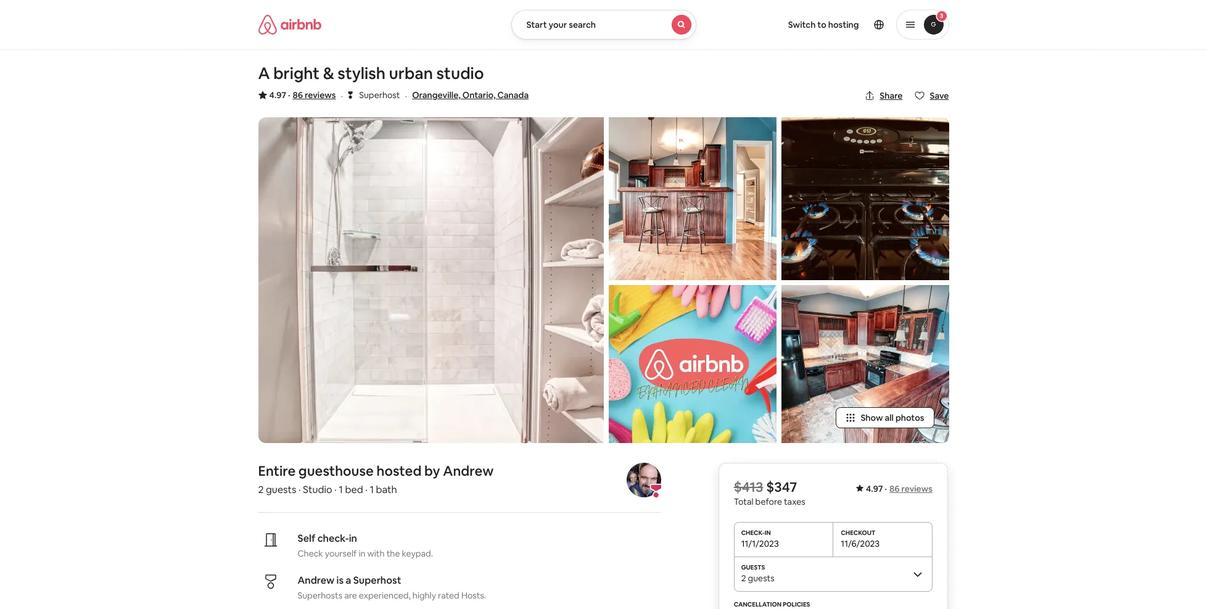 Task type: describe. For each thing, give the bounding box(es) containing it.
self
[[298, 532, 316, 545]]

0 vertical spatial superhost
[[359, 90, 400, 101]]

$347
[[767, 478, 798, 496]]

0 vertical spatial 86 reviews button
[[293, 89, 336, 101]]

save button
[[911, 85, 955, 106]]

start
[[527, 19, 547, 30]]

4.97 for top 86 reviews button
[[269, 90, 286, 101]]

keypad.
[[402, 548, 433, 559]]

share
[[880, 90, 903, 101]]

ontario,
[[463, 90, 496, 101]]

your
[[549, 19, 567, 30]]

a bright & stylish urban studio
[[258, 63, 484, 84]]

orangeville, ontario, canada button
[[412, 88, 529, 102]]

check
[[298, 548, 323, 559]]

urban
[[389, 63, 433, 84]]

cancellation
[[735, 601, 782, 609]]

Start your search search field
[[511, 10, 697, 40]]

2 inside dropdown button
[[742, 573, 747, 584]]

4.97 · 86 reviews for top 86 reviews button
[[269, 90, 336, 101]]

save
[[931, 90, 950, 101]]

share button
[[861, 85, 908, 106]]

86 for 86 reviews button to the bottom
[[890, 483, 901, 495]]

hosted
[[377, 462, 422, 480]]

switch to hosting link
[[781, 12, 867, 38]]

highly
[[413, 590, 436, 601]]

cancellation policies
[[735, 601, 811, 609]]

airbnb has rolled out a new cleaning protocol, & we were way ahead of the game!  we had committed to these high standards early on, & are happy to have blazed this trail to keep you safe.
we have a 24 hour minimum in between our guests.

we got this! image
[[609, 285, 777, 443]]

11/1/2023
[[742, 538, 780, 549]]

studio
[[303, 483, 332, 496]]

start your search
[[527, 19, 596, 30]]

yourself
[[325, 548, 357, 559]]

start your search button
[[511, 10, 697, 40]]

canada
[[498, 90, 529, 101]]

search
[[569, 19, 596, 30]]

orangeville,
[[412, 90, 461, 101]]

show all photos
[[861, 412, 925, 424]]

entire
[[258, 462, 296, 480]]

4.97 for 86 reviews button to the bottom
[[867, 483, 884, 495]]

reviews for top 86 reviews button
[[305, 90, 336, 101]]

· orangeville, ontario, canada
[[405, 90, 529, 102]]

3 button
[[897, 10, 950, 40]]

andrew is a superhost superhosts are experienced, highly rated hosts.
[[298, 574, 487, 601]]

photos
[[896, 412, 925, 424]]

all
[[885, 412, 894, 424]]

reviews for 86 reviews button to the bottom
[[902, 483, 934, 495]]

the
[[387, 548, 400, 559]]

show
[[861, 412, 884, 424]]



Task type: vqa. For each thing, say whether or not it's contained in the screenshot.
"stays" within the kim is a superhost superhosts are experienced, highly rated hosts who are committed to providing great stays for guests.
no



Task type: locate. For each thing, give the bounding box(es) containing it.
1 vertical spatial superhost
[[354, 574, 401, 587]]

·
[[288, 90, 290, 101], [341, 90, 343, 102], [405, 90, 408, 102], [299, 483, 301, 496], [335, 483, 337, 496], [366, 483, 368, 496], [886, 483, 888, 495]]

1 horizontal spatial 4.97 · 86 reviews
[[867, 483, 934, 495]]

guests inside 2 guests dropdown button
[[749, 573, 775, 584]]

1 horizontal spatial reviews
[[902, 483, 934, 495]]

0 horizontal spatial 4.97
[[269, 90, 286, 101]]

0 vertical spatial reviews
[[305, 90, 336, 101]]

2 down entire
[[258, 483, 264, 496]]

0 horizontal spatial 86 reviews button
[[293, 89, 336, 101]]

hosting
[[829, 19, 860, 30]]

by andrew
[[425, 462, 494, 480]]

0 vertical spatial 4.97 · 86 reviews
[[269, 90, 336, 101]]

2 1 from the left
[[370, 483, 374, 496]]

2 inside entire guesthouse hosted by andrew 2 guests · studio · 1 bed · 1 bath
[[258, 483, 264, 496]]

1 vertical spatial 86
[[890, 483, 901, 495]]

1 horizontal spatial 4.97
[[867, 483, 884, 495]]

1 vertical spatial guests
[[749, 573, 775, 584]]

policies
[[784, 601, 811, 609]]

a
[[258, 63, 270, 84]]

in up yourself
[[349, 532, 357, 545]]

superhost up experienced,
[[354, 574, 401, 587]]

entire guesthouse hosted by andrew 2 guests · studio · 1 bed · 1 bath
[[258, 462, 494, 496]]

0 horizontal spatial 86
[[293, 90, 303, 101]]

86 for top 86 reviews button
[[293, 90, 303, 101]]

bath
[[376, 483, 397, 496]]

0 vertical spatial in
[[349, 532, 357, 545]]

before
[[756, 496, 783, 508]]

86 reviews button
[[293, 89, 336, 101], [890, 483, 934, 495]]

andrew
[[298, 574, 335, 587]]

guests up cancellation
[[749, 573, 775, 584]]

2 up cancellation
[[742, 573, 747, 584]]

1 horizontal spatial 1
[[370, 483, 374, 496]]

4.97 down a
[[269, 90, 286, 101]]

stylish
[[338, 63, 386, 84]]

0 vertical spatial 2
[[258, 483, 264, 496]]

pull up a chair!  this place was first built as the ultimate man-cave.  and we made it into a classy studio pad with convertible space!
in the morning, sit here for a nice coffee and a bite.  
in the evening, why not take turns playing bartender? image
[[609, 117, 777, 280]]

check-
[[318, 532, 349, 545]]

1 left bath
[[370, 483, 374, 496]]

studio
[[437, 63, 484, 84]]

1 horizontal spatial 86
[[890, 483, 901, 495]]

4.97
[[269, 90, 286, 101], [867, 483, 884, 495]]

profile element
[[711, 0, 950, 49]]

1 vertical spatial 4.97 · 86 reviews
[[867, 483, 934, 495]]

$413 $347 total before taxes
[[735, 478, 806, 508]]

4.97 · 86 reviews
[[269, 90, 336, 101], [867, 483, 934, 495]]

guesthouse
[[299, 462, 374, 480]]

1 vertical spatial reviews
[[902, 483, 934, 495]]

0 horizontal spatial 1
[[339, 483, 343, 496]]

1 horizontal spatial 86 reviews button
[[890, 483, 934, 495]]

show all photos button
[[837, 408, 935, 428]]

󰀃
[[348, 89, 353, 101]]

0 horizontal spatial 2
[[258, 483, 264, 496]]

guests inside entire guesthouse hosted by andrew 2 guests · studio · 1 bed · 1 bath
[[266, 483, 297, 496]]

andrew is a superhost. learn more about andrew. image
[[627, 463, 662, 498], [627, 463, 662, 498]]

86
[[293, 90, 303, 101], [890, 483, 901, 495]]

1 vertical spatial 86 reviews button
[[890, 483, 934, 495]]

$413
[[735, 478, 764, 496]]

0 vertical spatial 4.97
[[269, 90, 286, 101]]

a
[[346, 574, 351, 587]]

superhost
[[359, 90, 400, 101], [354, 574, 401, 587]]

switch to hosting
[[789, 19, 860, 30]]

1 horizontal spatial guests
[[749, 573, 775, 584]]

0 vertical spatial guests
[[266, 483, 297, 496]]

is
[[337, 574, 344, 587]]

taxes
[[785, 496, 806, 508]]

1 horizontal spatial 2
[[742, 573, 747, 584]]

11/6/2023
[[842, 538, 881, 549]]

2 guests button
[[735, 557, 934, 591]]

2 guests
[[742, 573, 775, 584]]

total
[[735, 496, 754, 508]]

experienced,
[[359, 590, 411, 601]]

0 horizontal spatial reviews
[[305, 90, 336, 101]]

1 vertical spatial 2
[[742, 573, 747, 584]]

0 vertical spatial 86
[[293, 90, 303, 101]]

1 vertical spatial 4.97
[[867, 483, 884, 495]]

1 horizontal spatial in
[[359, 548, 366, 559]]

superhost down a bright & stylish urban studio
[[359, 90, 400, 101]]

1
[[339, 483, 343, 496], [370, 483, 374, 496]]

an oversized kitchen, for this size of unit! it's armed with enough of the basic tools and utensils, to go ahead and get creative with that gas range and oven!
or you can warm up your take-out in the microwave, whatever works ;)
also, dishwasher. image
[[782, 285, 950, 443]]

now we're cooking with gas! image
[[782, 117, 950, 280]]

1 1 from the left
[[339, 483, 343, 496]]

bright
[[274, 63, 320, 84]]

1 vertical spatial in
[[359, 548, 366, 559]]

with
[[368, 548, 385, 559]]

4.97 up 11/6/2023
[[867, 483, 884, 495]]

to
[[818, 19, 827, 30]]

clean and classy spacious shower stall :)  large upper shower head, & a hand-held spray head for convenience. image
[[258, 117, 604, 443]]

0 horizontal spatial guests
[[266, 483, 297, 496]]

1 left 'bed'
[[339, 483, 343, 496]]

2
[[258, 483, 264, 496], [742, 573, 747, 584]]

rated
[[438, 590, 460, 601]]

switch
[[789, 19, 816, 30]]

bed
[[345, 483, 363, 496]]

in left with
[[359, 548, 366, 559]]

self check-in check yourself in with the keypad.
[[298, 532, 433, 559]]

&
[[323, 63, 334, 84]]

4.97 · 86 reviews for 86 reviews button to the bottom
[[867, 483, 934, 495]]

0 horizontal spatial 4.97 · 86 reviews
[[269, 90, 336, 101]]

are
[[345, 590, 357, 601]]

guests
[[266, 483, 297, 496], [749, 573, 775, 584]]

superhosts
[[298, 590, 343, 601]]

hosts.
[[462, 590, 487, 601]]

in
[[349, 532, 357, 545], [359, 548, 366, 559]]

superhost inside andrew is a superhost superhosts are experienced, highly rated hosts.
[[354, 574, 401, 587]]

guests down entire
[[266, 483, 297, 496]]

0 horizontal spatial in
[[349, 532, 357, 545]]

reviews
[[305, 90, 336, 101], [902, 483, 934, 495]]

3
[[940, 12, 944, 20]]



